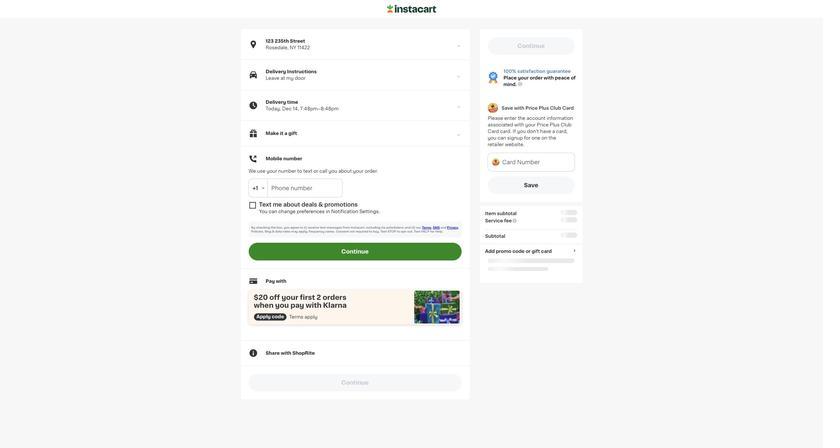 Task type: describe. For each thing, give the bounding box(es) containing it.
make
[[266, 131, 279, 136]]

out.
[[407, 230, 413, 233]]

$20
[[254, 294, 268, 301]]

have
[[540, 129, 551, 134]]

with right pay
[[276, 279, 286, 284]]

call
[[319, 169, 327, 174]]

autodialers;
[[386, 226, 404, 229]]

card.
[[500, 129, 512, 134]]

123
[[266, 39, 274, 43]]

code inside button
[[513, 249, 525, 254]]

0 vertical spatial plus
[[539, 106, 549, 110]]

in
[[326, 209, 330, 214]]

the for privacy
[[271, 226, 276, 229]]

information
[[547, 116, 573, 121]]

not
[[350, 230, 355, 233]]

service
[[485, 219, 503, 223]]

11422
[[298, 45, 310, 50]]

share with shoprite
[[266, 351, 315, 356]]

help.
[[435, 230, 443, 233]]

delivery instructions leave at my door
[[266, 69, 317, 81]]

subtotal
[[485, 234, 505, 239]]

item
[[485, 212, 496, 216]]

save button
[[488, 177, 575, 194]]

order.
[[365, 169, 378, 174]]

you inside $20 off your first 2 orders when you pay with klarna
[[275, 302, 289, 309]]

$20 off your first 2 orders when you pay with klarna
[[254, 294, 347, 309]]

place
[[504, 76, 517, 80]]

continue button
[[249, 243, 462, 261]]

0 vertical spatial club
[[550, 106, 561, 110]]

rates
[[283, 230, 291, 233]]

please enter the account information associated with your price plus club card card. if you don't have a card, you can signup for one on the retailer website.
[[488, 116, 575, 147]]

with right share
[[281, 351, 291, 356]]

your inside place your order with peace of mind.
[[518, 76, 529, 80]]

website.
[[505, 142, 525, 147]]

share
[[266, 351, 280, 356]]

varies.
[[325, 230, 335, 233]]

Card Number text field
[[502, 153, 575, 171]]

0 vertical spatial about
[[339, 169, 352, 174]]

with up the enter
[[514, 106, 524, 110]]

100%
[[504, 69, 516, 74]]

dec
[[282, 106, 292, 111]]

service fee
[[485, 219, 512, 223]]

card
[[541, 249, 552, 254]]

gift inside button
[[532, 249, 540, 254]]

your right use
[[267, 169, 277, 174]]

delivery for leave
[[266, 69, 286, 74]]

7:48pm–8:48pm
[[300, 106, 339, 111]]

save for save with price plus club card
[[502, 106, 513, 110]]

& inside text me about deals & promotions you can change preferences in notification settings.
[[319, 202, 323, 207]]

by checking the box, you agree to (i) receive text messages from instacart, including via autodialers; and (ii) our terms , sms and privacy policies. msg & data rates may apply; frequency varies. consent not required to buy. text stop to opt-out. text help for help.
[[251, 226, 459, 233]]

1 vertical spatial the
[[549, 136, 556, 141]]

terms inside by checking the box, you agree to (i) receive text messages from instacart, including via autodialers; and (ii) our terms , sms and privacy policies. msg & data rates may apply; frequency varies. consent not required to buy. text stop to opt-out. text help for help.
[[422, 226, 431, 229]]

text inside text me about deals & promotions you can change preferences in notification settings.
[[259, 202, 272, 207]]

Phone number telephone field
[[267, 179, 342, 197]]

to up phone number phone field
[[297, 169, 302, 174]]

(ii)
[[411, 226, 416, 229]]

satisfaction
[[518, 69, 546, 74]]

we use your number to text or call you about your order.
[[249, 169, 378, 174]]

me
[[273, 202, 282, 207]]

peace
[[555, 76, 570, 80]]

policies.
[[251, 230, 264, 233]]

help
[[421, 230, 430, 233]]

2 and from the left
[[441, 226, 446, 229]]

off
[[270, 294, 280, 301]]

add promo code or gift card button
[[485, 248, 552, 255]]

rosedale,
[[266, 45, 289, 50]]

100% satisfaction guarantee
[[504, 69, 571, 74]]

promotions
[[325, 202, 358, 207]]

you up "retailer"
[[488, 136, 497, 141]]

1 vertical spatial terms
[[289, 315, 303, 319]]

club inside please enter the account information associated with your price plus club card card. if you don't have a card, you can signup for one on the retailer website.
[[561, 123, 572, 127]]

data
[[275, 230, 282, 233]]

orders
[[323, 294, 347, 301]]

0 vertical spatial number
[[283, 156, 302, 161]]

add promo code or gift card
[[485, 249, 552, 254]]

delivery time image
[[456, 104, 462, 110]]

one
[[532, 136, 541, 141]]

0 horizontal spatial a
[[285, 131, 287, 136]]

a inside please enter the account information associated with your price plus club card card. if you don't have a card, you can signup for one on the retailer website.
[[552, 129, 555, 134]]

shoprite
[[292, 351, 315, 356]]

via
[[381, 226, 385, 229]]

msg
[[265, 230, 271, 233]]

more info about 100% satisfaction guarantee image
[[518, 81, 523, 87]]

delivery instructions image
[[456, 74, 462, 80]]

with inside $20 off your first 2 orders when you pay with klarna
[[306, 302, 322, 309]]

first
[[300, 294, 315, 301]]

settings.
[[360, 209, 380, 214]]

instructions
[[287, 69, 317, 74]]

terms link
[[422, 226, 431, 229]]

street
[[290, 39, 305, 43]]

checking
[[256, 226, 270, 229]]

save with price plus club card
[[502, 106, 574, 110]]

+1
[[253, 186, 258, 191]]

& inside by checking the box, you agree to (i) receive text messages from instacart, including via autodialers; and (ii) our terms , sms and privacy policies. msg & data rates may apply; frequency varies. consent not required to buy. text stop to opt-out. text help for help.
[[272, 230, 275, 233]]

promo
[[496, 249, 512, 254]]

123 235th street rosedale, ny 11422
[[266, 39, 310, 50]]

privacy
[[447, 226, 459, 229]]

for inside please enter the account information associated with your price plus club card card. if you don't have a card, you can signup for one on the retailer website.
[[524, 136, 531, 141]]

instacart,
[[351, 226, 366, 229]]

the for one
[[518, 116, 526, 121]]

or inside button
[[526, 249, 531, 254]]

apply
[[257, 315, 271, 319]]

opt-
[[401, 230, 407, 233]]



Task type: vqa. For each thing, say whether or not it's contained in the screenshot.
settings related to Notification settings link
no



Task type: locate. For each thing, give the bounding box(es) containing it.
you right call on the left top
[[329, 169, 337, 174]]

&
[[319, 202, 323, 207], [272, 230, 275, 233]]

text me about deals & promotions you can change preferences in notification settings.
[[259, 202, 380, 214]]

can inside please enter the account information associated with your price plus club card card. if you don't have a card, you can signup for one on the retailer website.
[[498, 136, 506, 141]]

and up 'help.'
[[441, 226, 446, 229]]

the inside by checking the box, you agree to (i) receive text messages from instacart, including via autodialers; and (ii) our terms , sms and privacy policies. msg & data rates may apply; frequency varies. consent not required to buy. text stop to opt-out. text help for help.
[[271, 226, 276, 229]]

1 vertical spatial for
[[430, 230, 435, 233]]

with down 2
[[306, 302, 322, 309]]

0 horizontal spatial or
[[314, 169, 318, 174]]

terms
[[422, 226, 431, 229], [289, 315, 303, 319]]

0 horizontal spatial &
[[272, 230, 275, 233]]

the right on
[[549, 136, 556, 141]]

sms link
[[433, 226, 440, 229]]

can down me
[[269, 209, 277, 214]]

0 vertical spatial code
[[513, 249, 525, 254]]

from
[[343, 226, 350, 229]]

item subtotal
[[485, 212, 517, 216]]

if
[[513, 129, 516, 134]]

time
[[287, 100, 298, 105]]

delivery time today, dec 14, 7:48pm–8:48pm
[[266, 100, 339, 111]]

0 vertical spatial or
[[314, 169, 318, 174]]

to down autodialers;
[[397, 230, 400, 233]]

1 vertical spatial price
[[537, 123, 549, 127]]

(i)
[[304, 226, 307, 229]]

and up 'out.'
[[405, 226, 411, 229]]

0 vertical spatial the
[[518, 116, 526, 121]]

frequency
[[309, 230, 325, 233]]

can inside text me about deals & promotions you can change preferences in notification settings.
[[269, 209, 277, 214]]

to left (i)
[[300, 226, 303, 229]]

card up information at the right of the page
[[563, 106, 574, 110]]

0 horizontal spatial terms
[[289, 315, 303, 319]]

code right promo
[[513, 249, 525, 254]]

plus up account
[[539, 106, 549, 110]]

you
[[259, 209, 268, 214]]

delivery for today,
[[266, 100, 286, 105]]

1 vertical spatial delivery
[[266, 100, 286, 105]]

plus down information at the right of the page
[[550, 123, 560, 127]]

agree
[[290, 226, 299, 229]]

1 vertical spatial card
[[488, 129, 499, 134]]

text up you
[[259, 202, 272, 207]]

with down guarantee
[[544, 76, 554, 80]]

you up rates
[[284, 226, 290, 229]]

today,
[[266, 106, 281, 111]]

save down card number text box
[[524, 183, 538, 188]]

delivery up today,
[[266, 100, 286, 105]]

save up the enter
[[502, 106, 513, 110]]

don't
[[527, 129, 539, 134]]

0 horizontal spatial the
[[271, 226, 276, 229]]

make it a gift image
[[456, 132, 462, 138]]

notification
[[331, 209, 358, 214]]

mobile
[[266, 156, 282, 161]]

code right apply
[[272, 315, 284, 319]]

1 vertical spatial plus
[[550, 123, 560, 127]]

0 vertical spatial &
[[319, 202, 323, 207]]

terms up help
[[422, 226, 431, 229]]

1 vertical spatial can
[[269, 209, 277, 214]]

save inside button
[[524, 183, 538, 188]]

your left "order."
[[353, 169, 364, 174]]

delivery up 'leave'
[[266, 69, 286, 74]]

pay
[[291, 302, 304, 309]]

club up the card,
[[561, 123, 572, 127]]

to
[[297, 169, 302, 174], [300, 226, 303, 229], [369, 230, 372, 233], [397, 230, 400, 233]]

1 vertical spatial number
[[278, 169, 296, 174]]

1 horizontal spatial save
[[524, 183, 538, 188]]

1 horizontal spatial or
[[526, 249, 531, 254]]

0 horizontal spatial gift
[[289, 131, 297, 136]]

a right the have
[[552, 129, 555, 134]]

with inside place your order with peace of mind.
[[544, 76, 554, 80]]

0 vertical spatial terms
[[422, 226, 431, 229]]

2 vertical spatial the
[[271, 226, 276, 229]]

about up the change at the left
[[283, 202, 300, 207]]

your inside $20 off your first 2 orders when you pay with klarna
[[282, 294, 298, 301]]

text down our
[[414, 230, 421, 233]]

0 horizontal spatial text
[[303, 169, 312, 174]]

1 horizontal spatial code
[[513, 249, 525, 254]]

home image
[[387, 4, 436, 14]]

0 horizontal spatial code
[[272, 315, 284, 319]]

0 vertical spatial delivery
[[266, 69, 286, 74]]

gift right the it
[[289, 131, 297, 136]]

with inside please enter the account information associated with your price plus club card card. if you don't have a card, you can signup for one on the retailer website.
[[514, 123, 524, 127]]

card down associated
[[488, 129, 499, 134]]

text
[[303, 169, 312, 174], [320, 226, 326, 229]]

or left call on the left top
[[314, 169, 318, 174]]

the right the enter
[[518, 116, 526, 121]]

0 horizontal spatial save
[[502, 106, 513, 110]]

including
[[366, 226, 380, 229]]

1 horizontal spatial about
[[339, 169, 352, 174]]

0 vertical spatial card
[[563, 106, 574, 110]]

a right the it
[[285, 131, 287, 136]]

1 delivery from the top
[[266, 69, 286, 74]]

club
[[550, 106, 561, 110], [561, 123, 572, 127]]

can
[[498, 136, 506, 141], [269, 209, 277, 214]]

make it a gift
[[266, 131, 297, 136]]

klarna
[[323, 302, 347, 309]]

delivery inside delivery instructions leave at my door
[[266, 69, 286, 74]]

fee
[[504, 219, 512, 223]]

0 horizontal spatial text
[[259, 202, 272, 207]]

text left call on the left top
[[303, 169, 312, 174]]

1 horizontal spatial and
[[441, 226, 446, 229]]

with up if
[[514, 123, 524, 127]]

account
[[527, 116, 546, 121]]

& right deals
[[319, 202, 323, 207]]

or left card
[[526, 249, 531, 254]]

1 horizontal spatial the
[[518, 116, 526, 121]]

apply
[[305, 315, 318, 319]]

may
[[291, 230, 298, 233]]

1 horizontal spatial terms
[[422, 226, 431, 229]]

pay with
[[266, 279, 286, 284]]

apply;
[[299, 230, 308, 233]]

card,
[[556, 129, 568, 134]]

to down including
[[369, 230, 372, 233]]

box,
[[277, 226, 283, 229]]

associated
[[488, 123, 513, 127]]

for inside by checking the box, you agree to (i) receive text messages from instacart, including via autodialers; and (ii) our terms , sms and privacy policies. msg & data rates may apply; frequency varies. consent not required to buy. text stop to opt-out. text help for help.
[[430, 230, 435, 233]]

& right msg
[[272, 230, 275, 233]]

your inside please enter the account information associated with your price plus club card card. if you don't have a card, you can signup for one on the retailer website.
[[525, 123, 536, 127]]

0 horizontal spatial for
[[430, 230, 435, 233]]

text inside by checking the box, you agree to (i) receive text messages from instacart, including via autodialers; and (ii) our terms , sms and privacy policies. msg & data rates may apply; frequency varies. consent not required to buy. text stop to opt-out. text help for help.
[[320, 226, 326, 229]]

enter
[[505, 116, 517, 121]]

1 horizontal spatial text
[[380, 230, 387, 233]]

price inside please enter the account information associated with your price plus club card card. if you don't have a card, you can signup for one on the retailer website.
[[537, 123, 549, 127]]

2 horizontal spatial the
[[549, 136, 556, 141]]

ny
[[290, 45, 296, 50]]

can down card.
[[498, 136, 506, 141]]

your up pay
[[282, 294, 298, 301]]

save for save
[[524, 183, 538, 188]]

on
[[542, 136, 548, 141]]

14,
[[293, 106, 299, 111]]

card inside please enter the account information associated with your price plus club card card. if you don't have a card, you can signup for one on the retailer website.
[[488, 129, 499, 134]]

of
[[571, 76, 576, 80]]

1 horizontal spatial text
[[320, 226, 326, 229]]

sms
[[433, 226, 440, 229]]

when
[[254, 302, 274, 309]]

order
[[530, 76, 543, 80]]

continue
[[341, 249, 369, 254]]

code
[[513, 249, 525, 254], [272, 315, 284, 319]]

a
[[552, 129, 555, 134], [285, 131, 287, 136]]

plus inside please enter the account information associated with your price plus club card card. if you don't have a card, you can signup for one on the retailer website.
[[550, 123, 560, 127]]

0 vertical spatial can
[[498, 136, 506, 141]]

1 vertical spatial about
[[283, 202, 300, 207]]

1 and from the left
[[405, 226, 411, 229]]

delivery address image
[[456, 43, 462, 49]]

at
[[281, 76, 285, 81]]

delivery inside "delivery time today, dec 14, 7:48pm–8:48pm"
[[266, 100, 286, 105]]

terms apply
[[289, 315, 318, 319]]

you right if
[[517, 129, 526, 134]]

number right mobile
[[283, 156, 302, 161]]

please
[[488, 116, 503, 121]]

0 horizontal spatial and
[[405, 226, 411, 229]]

buy.
[[373, 230, 380, 233]]

1 vertical spatial code
[[272, 315, 284, 319]]

text down via
[[380, 230, 387, 233]]

about inside text me about deals & promotions you can change preferences in notification settings.
[[283, 202, 300, 207]]

you down 'off'
[[275, 302, 289, 309]]

the
[[518, 116, 526, 121], [549, 136, 556, 141], [271, 226, 276, 229]]

stop
[[388, 230, 396, 233]]

1 horizontal spatial plus
[[550, 123, 560, 127]]

text up frequency
[[320, 226, 326, 229]]

0 vertical spatial for
[[524, 136, 531, 141]]

1 vertical spatial gift
[[532, 249, 540, 254]]

0 horizontal spatial about
[[283, 202, 300, 207]]

club up information at the right of the page
[[550, 106, 561, 110]]

for down the ,
[[430, 230, 435, 233]]

1 vertical spatial text
[[320, 226, 326, 229]]

235th
[[275, 39, 289, 43]]

signup
[[507, 136, 523, 141]]

my
[[286, 76, 294, 81]]

about
[[339, 169, 352, 174], [283, 202, 300, 207]]

place your order with peace of mind.
[[504, 76, 576, 87]]

your up don't
[[525, 123, 536, 127]]

price up the have
[[537, 123, 549, 127]]

messages
[[327, 226, 342, 229]]

change
[[278, 209, 296, 214]]

price up account
[[526, 106, 538, 110]]

1 vertical spatial or
[[526, 249, 531, 254]]

1 horizontal spatial for
[[524, 136, 531, 141]]

number down mobile number
[[278, 169, 296, 174]]

gift left card
[[532, 249, 540, 254]]

2
[[317, 294, 321, 301]]

we
[[249, 169, 256, 174]]

1 vertical spatial &
[[272, 230, 275, 233]]

door
[[295, 76, 306, 81]]

1 horizontal spatial can
[[498, 136, 506, 141]]

consent
[[336, 230, 349, 233]]

deals
[[302, 202, 317, 207]]

,
[[431, 226, 432, 229]]

preferences
[[297, 209, 325, 214]]

Select a country button
[[249, 179, 267, 197]]

1 vertical spatial save
[[524, 183, 538, 188]]

0 horizontal spatial card
[[488, 129, 499, 134]]

it
[[280, 131, 283, 136]]

2 delivery from the top
[[266, 100, 286, 105]]

0 horizontal spatial plus
[[539, 106, 549, 110]]

2 horizontal spatial text
[[414, 230, 421, 233]]

0 vertical spatial text
[[303, 169, 312, 174]]

leave
[[266, 76, 279, 81]]

for down don't
[[524, 136, 531, 141]]

you inside by checking the box, you agree to (i) receive text messages from instacart, including via autodialers; and (ii) our terms , sms and privacy policies. msg & data rates may apply; frequency varies. consent not required to buy. text stop to opt-out. text help for help.
[[284, 226, 290, 229]]

the left the box, at bottom
[[271, 226, 276, 229]]

1 horizontal spatial &
[[319, 202, 323, 207]]

by
[[251, 226, 255, 229]]

terms down pay
[[289, 315, 303, 319]]

mind.
[[504, 82, 517, 87]]

1 horizontal spatial card
[[563, 106, 574, 110]]

1 horizontal spatial a
[[552, 129, 555, 134]]

0 vertical spatial save
[[502, 106, 513, 110]]

pay
[[266, 279, 275, 284]]

your up more info about 100% satisfaction guarantee icon
[[518, 76, 529, 80]]

add
[[485, 249, 495, 254]]

1 horizontal spatial gift
[[532, 249, 540, 254]]

1 vertical spatial club
[[561, 123, 572, 127]]

about right call on the left top
[[339, 169, 352, 174]]

0 vertical spatial gift
[[289, 131, 297, 136]]

mobile number
[[266, 156, 302, 161]]

0 horizontal spatial can
[[269, 209, 277, 214]]

0 vertical spatial price
[[526, 106, 538, 110]]



